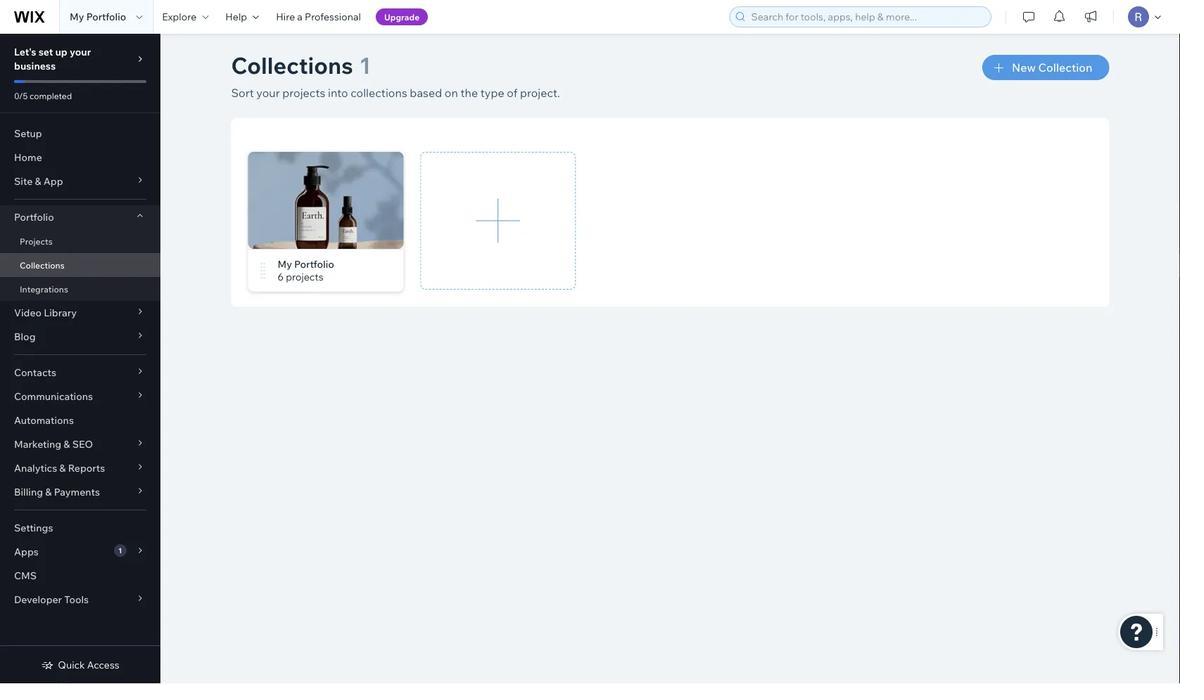 Task type: describe. For each thing, give the bounding box(es) containing it.
settings link
[[0, 517, 160, 541]]

setup
[[14, 127, 42, 140]]

site & app button
[[0, 170, 160, 194]]

portfolio for my portfolio
[[86, 11, 126, 23]]

billing & payments button
[[0, 481, 160, 505]]

quick access
[[58, 660, 119, 672]]

sidebar element
[[0, 34, 160, 685]]

collections for collections
[[20, 260, 65, 271]]

& for analytics
[[59, 462, 66, 475]]

library
[[44, 307, 77, 319]]

on
[[445, 86, 458, 100]]

drag my portfolio. image
[[257, 263, 269, 279]]

video
[[14, 307, 42, 319]]

quick
[[58, 660, 85, 672]]

apps
[[14, 546, 39, 559]]

portfolio inside dropdown button
[[14, 211, 54, 224]]

setup link
[[0, 122, 160, 146]]

6
[[278, 271, 284, 283]]

analytics & reports
[[14, 462, 105, 475]]

home link
[[0, 146, 160, 170]]

my for my portfolio
[[70, 11, 84, 23]]

business
[[14, 60, 56, 72]]

hire a professional link
[[268, 0, 370, 34]]

communications button
[[0, 385, 160, 409]]

developer tools button
[[0, 588, 160, 612]]

your for let's
[[70, 46, 91, 58]]

project.
[[520, 86, 560, 100]]

integrations
[[20, 284, 68, 295]]

access
[[87, 660, 119, 672]]

collections
[[351, 86, 407, 100]]

sort
[[231, 86, 254, 100]]

Search for tools, apps, help & more... field
[[747, 7, 987, 27]]

1 inside sidebar element
[[118, 547, 122, 555]]

hire
[[276, 11, 295, 23]]

automations link
[[0, 409, 160, 433]]

my for my portfolio 6 projects
[[278, 258, 292, 271]]

billing & payments
[[14, 486, 100, 499]]

portfolio button
[[0, 206, 160, 229]]

the
[[461, 86, 478, 100]]

set
[[39, 46, 53, 58]]

professional
[[305, 11, 361, 23]]

communications
[[14, 391, 93, 403]]

collections link
[[0, 253, 160, 277]]

automations
[[14, 415, 74, 427]]

0/5
[[14, 90, 28, 101]]

analytics
[[14, 462, 57, 475]]

collections 1 sort your projects into collections based on the type of project.
[[231, 51, 560, 100]]

to reorder, press the spacebar to grab an item; arrow keys to drag; spacebar to drop; "escape" or "tab" to cancel. list
[[248, 152, 1110, 307]]

& for site
[[35, 175, 41, 188]]

analytics & reports button
[[0, 457, 160, 481]]

new collection button
[[983, 55, 1110, 80]]

based
[[410, 86, 442, 100]]

reports
[[68, 462, 105, 475]]

completed
[[30, 90, 72, 101]]

upgrade
[[384, 12, 420, 22]]



Task type: locate. For each thing, give the bounding box(es) containing it.
1 vertical spatial your
[[256, 86, 280, 100]]

collections inside sidebar element
[[20, 260, 65, 271]]

projects
[[282, 86, 325, 100], [286, 271, 324, 283]]

help button
[[217, 0, 268, 34]]

quick access button
[[41, 660, 119, 672]]

collections up integrations
[[20, 260, 65, 271]]

marketing
[[14, 439, 61, 451]]

1 inside collections 1 sort your projects into collections based on the type of project.
[[360, 51, 371, 80]]

video library button
[[0, 301, 160, 325]]

portfolio for my portfolio 6 projects
[[294, 258, 334, 271]]

projects inside collections 1 sort your projects into collections based on the type of project.
[[282, 86, 325, 100]]

site & app
[[14, 175, 63, 188]]

0 vertical spatial my
[[70, 11, 84, 23]]

2 vertical spatial portfolio
[[294, 258, 334, 271]]

0 vertical spatial your
[[70, 46, 91, 58]]

blog
[[14, 331, 36, 343]]

1 up the collections
[[360, 51, 371, 80]]

1 vertical spatial collections
[[20, 260, 65, 271]]

settings
[[14, 522, 53, 535]]

collections for collections 1 sort your projects into collections based on the type of project.
[[231, 51, 353, 80]]

of
[[507, 86, 518, 100]]

& left reports
[[59, 462, 66, 475]]

1 vertical spatial portfolio
[[14, 211, 54, 224]]

0 horizontal spatial 1
[[118, 547, 122, 555]]

0 vertical spatial collections
[[231, 51, 353, 80]]

site
[[14, 175, 33, 188]]

projects right 6
[[286, 271, 324, 283]]

type
[[481, 86, 505, 100]]

1
[[360, 51, 371, 80], [118, 547, 122, 555]]

billing
[[14, 486, 43, 499]]

&
[[35, 175, 41, 188], [64, 439, 70, 451], [59, 462, 66, 475], [45, 486, 52, 499]]

projects link
[[0, 229, 160, 253]]

& right site
[[35, 175, 41, 188]]

developer
[[14, 594, 62, 606]]

1 horizontal spatial collections
[[231, 51, 353, 80]]

your for collections
[[256, 86, 280, 100]]

& right billing on the bottom left of page
[[45, 486, 52, 499]]

1 down settings link
[[118, 547, 122, 555]]

new collection
[[1012, 61, 1093, 75]]

my
[[70, 11, 84, 23], [278, 258, 292, 271]]

collections down hire at top
[[231, 51, 353, 80]]

my up 6
[[278, 258, 292, 271]]

help
[[225, 11, 247, 23]]

& for marketing
[[64, 439, 70, 451]]

collections inside collections 1 sort your projects into collections based on the type of project.
[[231, 51, 353, 80]]

portfolio
[[86, 11, 126, 23], [14, 211, 54, 224], [294, 258, 334, 271]]

let's
[[14, 46, 36, 58]]

up
[[55, 46, 67, 58]]

my inside the "my portfolio 6 projects"
[[278, 258, 292, 271]]

projects inside the "my portfolio 6 projects"
[[286, 271, 324, 283]]

blog button
[[0, 325, 160, 349]]

cms
[[14, 570, 37, 583]]

new
[[1012, 61, 1036, 75]]

1 horizontal spatial your
[[256, 86, 280, 100]]

collections
[[231, 51, 353, 80], [20, 260, 65, 271]]

1 vertical spatial projects
[[286, 271, 324, 283]]

1 horizontal spatial 1
[[360, 51, 371, 80]]

app
[[43, 175, 63, 188]]

projects
[[20, 236, 53, 247]]

0 vertical spatial portfolio
[[86, 11, 126, 23]]

& for billing
[[45, 486, 52, 499]]

upgrade button
[[376, 8, 428, 25]]

explore
[[162, 11, 197, 23]]

your inside collections 1 sort your projects into collections based on the type of project.
[[256, 86, 280, 100]]

0 horizontal spatial your
[[70, 46, 91, 58]]

let's set up your business
[[14, 46, 91, 72]]

home
[[14, 151, 42, 164]]

1 horizontal spatial my
[[278, 258, 292, 271]]

portfolio right drag my portfolio. icon
[[294, 258, 334, 271]]

your right sort
[[256, 86, 280, 100]]

projects left into
[[282, 86, 325, 100]]

developer tools
[[14, 594, 89, 606]]

my portfolio
[[70, 11, 126, 23]]

cms link
[[0, 565, 160, 588]]

contacts button
[[0, 361, 160, 385]]

your inside let's set up your business
[[70, 46, 91, 58]]

2 horizontal spatial portfolio
[[294, 258, 334, 271]]

0 horizontal spatial portfolio
[[14, 211, 54, 224]]

portfolio up let's set up your business
[[86, 11, 126, 23]]

contacts
[[14, 367, 56, 379]]

tools
[[64, 594, 89, 606]]

my portfolio 6 projects
[[278, 258, 334, 283]]

video library
[[14, 307, 77, 319]]

my up let's set up your business
[[70, 11, 84, 23]]

integrations link
[[0, 277, 160, 301]]

into
[[328, 86, 348, 100]]

seo
[[72, 439, 93, 451]]

& left seo
[[64, 439, 70, 451]]

marketing & seo
[[14, 439, 93, 451]]

0/5 completed
[[14, 90, 72, 101]]

1 horizontal spatial portfolio
[[86, 11, 126, 23]]

hire a professional
[[276, 11, 361, 23]]

1 vertical spatial my
[[278, 258, 292, 271]]

0 vertical spatial 1
[[360, 51, 371, 80]]

payments
[[54, 486, 100, 499]]

a
[[297, 11, 303, 23]]

1 vertical spatial 1
[[118, 547, 122, 555]]

collection
[[1039, 61, 1093, 75]]

0 horizontal spatial collections
[[20, 260, 65, 271]]

0 horizontal spatial my
[[70, 11, 84, 23]]

your
[[70, 46, 91, 58], [256, 86, 280, 100]]

0 vertical spatial projects
[[282, 86, 325, 100]]

portfolio inside the "my portfolio 6 projects"
[[294, 258, 334, 271]]

marketing & seo button
[[0, 433, 160, 457]]

portfolio up projects
[[14, 211, 54, 224]]

your right up
[[70, 46, 91, 58]]



Task type: vqa. For each thing, say whether or not it's contained in the screenshot.
rightmost Collections
yes



